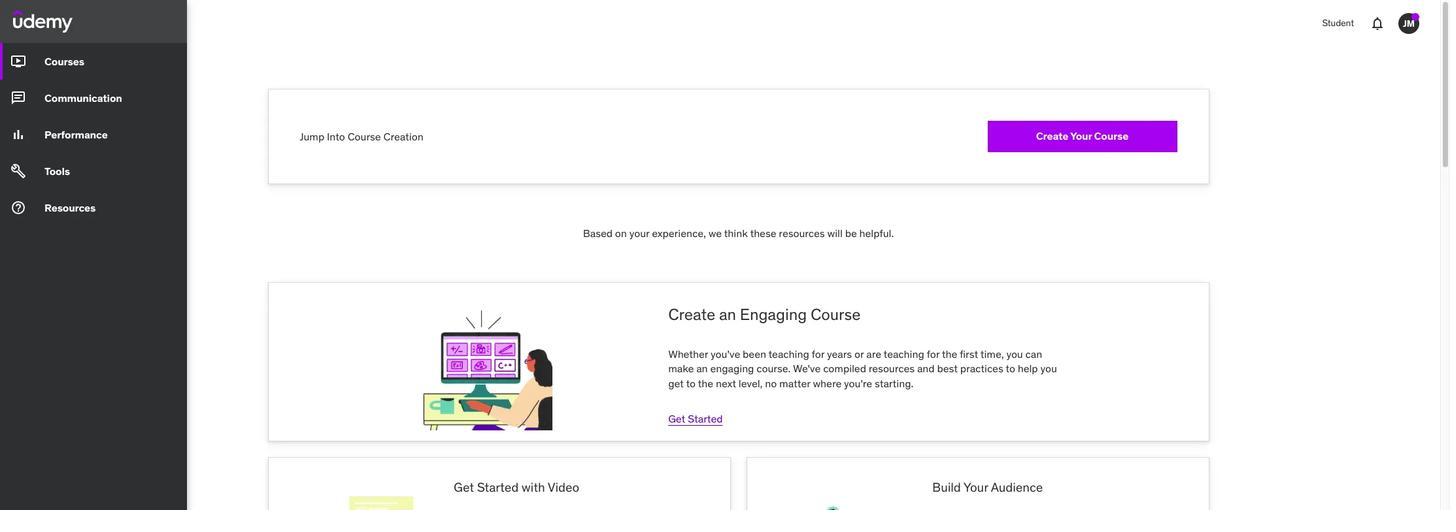 Task type: vqa. For each thing, say whether or not it's contained in the screenshot.
Training in Time Management Training with Outlook
no



Task type: describe. For each thing, give the bounding box(es) containing it.
udemy image
[[13, 10, 73, 33]]

helpful.
[[859, 227, 894, 240]]

whether
[[668, 348, 708, 361]]

help
[[1018, 362, 1038, 376]]

create for create your course
[[1036, 130, 1068, 143]]

your
[[629, 227, 649, 240]]

0 horizontal spatial to
[[686, 377, 696, 390]]

your for build
[[964, 480, 988, 496]]

1 horizontal spatial the
[[942, 348, 957, 361]]

1 horizontal spatial an
[[719, 305, 736, 325]]

0 vertical spatial to
[[1006, 362, 1015, 376]]

2 teaching from the left
[[884, 348, 924, 361]]

1 for from the left
[[812, 348, 825, 361]]

engaging
[[710, 362, 754, 376]]

compiled
[[823, 362, 866, 376]]

jump
[[300, 130, 324, 143]]

engaging
[[740, 305, 807, 325]]

get started link
[[668, 413, 723, 426]]

on
[[615, 227, 627, 240]]

1 horizontal spatial course
[[811, 305, 861, 325]]

performance link
[[0, 116, 187, 153]]

1 teaching from the left
[[769, 348, 809, 361]]

level,
[[739, 377, 763, 390]]

with
[[522, 480, 545, 496]]

student
[[1322, 17, 1354, 29]]

1 vertical spatial the
[[698, 377, 713, 390]]

been
[[743, 348, 766, 361]]

1 horizontal spatial you
[[1041, 362, 1057, 376]]

next
[[716, 377, 736, 390]]

whether you've been teaching for years or are teaching for the first time, you can make an engaging course. we've compiled resources and best practices to help you get to the next level, no matter where you're starting.
[[668, 348, 1057, 390]]

student link
[[1314, 8, 1362, 39]]

jm
[[1403, 17, 1415, 29]]

matter
[[779, 377, 810, 390]]

course for your
[[1094, 130, 1129, 143]]

make
[[668, 362, 694, 376]]

started for get started with video
[[477, 480, 519, 496]]

get for get started with video
[[454, 480, 474, 496]]

first
[[960, 348, 978, 361]]

or
[[855, 348, 864, 361]]

creation
[[383, 130, 423, 143]]

course.
[[757, 362, 791, 376]]

experience,
[[652, 227, 706, 240]]

tools link
[[0, 153, 187, 190]]

2 for from the left
[[927, 348, 940, 361]]

started for get started
[[688, 413, 723, 426]]

get started
[[668, 413, 723, 426]]

resources inside whether you've been teaching for years or are teaching for the first time, you can make an engaging course. we've compiled resources and best practices to help you get to the next level, no matter where you're starting.
[[869, 362, 915, 376]]

communication link
[[0, 80, 187, 116]]

think
[[724, 227, 748, 240]]

are
[[866, 348, 881, 361]]

medium image for communication
[[10, 90, 26, 106]]

can
[[1026, 348, 1042, 361]]

performance
[[44, 128, 108, 141]]

video
[[548, 480, 579, 496]]

best
[[937, 362, 958, 376]]

0 horizontal spatial resources
[[779, 227, 825, 240]]



Task type: locate. For each thing, give the bounding box(es) containing it.
0 vertical spatial you
[[1006, 348, 1023, 361]]

time,
[[981, 348, 1004, 361]]

0 horizontal spatial create
[[668, 305, 715, 325]]

course for into
[[348, 130, 381, 143]]

1 medium image from the top
[[10, 54, 26, 69]]

started down next
[[688, 413, 723, 426]]

years
[[827, 348, 852, 361]]

0 horizontal spatial started
[[477, 480, 519, 496]]

tools
[[44, 164, 70, 178]]

teaching up course.
[[769, 348, 809, 361]]

0 vertical spatial an
[[719, 305, 736, 325]]

courses
[[44, 55, 84, 68]]

audience
[[991, 480, 1043, 496]]

to left the help
[[1006, 362, 1015, 376]]

medium image
[[10, 127, 26, 143], [10, 164, 26, 179]]

you're
[[844, 377, 872, 390]]

medium image left resources
[[10, 200, 26, 216]]

1 horizontal spatial to
[[1006, 362, 1015, 376]]

and
[[917, 362, 935, 376]]

1 horizontal spatial get
[[668, 413, 685, 426]]

we
[[708, 227, 722, 240]]

an down whether on the bottom of the page
[[696, 362, 708, 376]]

0 vertical spatial medium image
[[10, 127, 26, 143]]

create your course
[[1036, 130, 1129, 143]]

medium image for resources
[[10, 200, 26, 216]]

1 vertical spatial you
[[1041, 362, 1057, 376]]

get
[[668, 413, 685, 426], [454, 480, 474, 496]]

started left with
[[477, 480, 519, 496]]

1 vertical spatial get
[[454, 480, 474, 496]]

you've
[[711, 348, 740, 361]]

medium image for tools
[[10, 164, 26, 179]]

medium image inside tools link
[[10, 164, 26, 179]]

1 medium image from the top
[[10, 127, 26, 143]]

jump into course creation
[[300, 130, 423, 143]]

0 horizontal spatial teaching
[[769, 348, 809, 361]]

1 vertical spatial to
[[686, 377, 696, 390]]

0 vertical spatial get
[[668, 413, 685, 426]]

2 medium image from the top
[[10, 90, 26, 106]]

no
[[765, 377, 777, 390]]

your
[[1070, 130, 1092, 143], [964, 480, 988, 496]]

practices
[[960, 362, 1003, 376]]

where
[[813, 377, 842, 390]]

for up we've
[[812, 348, 825, 361]]

0 horizontal spatial your
[[964, 480, 988, 496]]

0 horizontal spatial get
[[454, 480, 474, 496]]

1 horizontal spatial create
[[1036, 130, 1068, 143]]

0 vertical spatial resources
[[779, 227, 825, 240]]

jm link
[[1393, 8, 1425, 39]]

medium image left courses
[[10, 54, 26, 69]]

an up you've
[[719, 305, 736, 325]]

create an engaging course
[[668, 305, 861, 325]]

0 vertical spatial the
[[942, 348, 957, 361]]

0 vertical spatial create
[[1036, 130, 1068, 143]]

get for get started
[[668, 413, 685, 426]]

1 horizontal spatial started
[[688, 413, 723, 426]]

medium image for performance
[[10, 127, 26, 143]]

an inside whether you've been teaching for years or are teaching for the first time, you can make an engaging course. we've compiled resources and best practices to help you get to the next level, no matter where you're starting.
[[696, 362, 708, 376]]

resources
[[779, 227, 825, 240], [869, 362, 915, 376]]

build
[[932, 480, 961, 496]]

medium image for courses
[[10, 54, 26, 69]]

you
[[1006, 348, 1023, 361], [1041, 362, 1057, 376]]

your inside "link"
[[1070, 130, 1092, 143]]

course
[[1094, 130, 1129, 143], [348, 130, 381, 143], [811, 305, 861, 325]]

medium image inside resources link
[[10, 200, 26, 216]]

1 horizontal spatial for
[[927, 348, 940, 361]]

teaching up and
[[884, 348, 924, 361]]

create inside "link"
[[1036, 130, 1068, 143]]

resources up starting.
[[869, 362, 915, 376]]

course inside "link"
[[1094, 130, 1129, 143]]

for
[[812, 348, 825, 361], [927, 348, 940, 361]]

courses link
[[0, 43, 187, 80]]

2 horizontal spatial course
[[1094, 130, 1129, 143]]

medium image inside performance link
[[10, 127, 26, 143]]

0 horizontal spatial for
[[812, 348, 825, 361]]

create your course link
[[988, 121, 1177, 152]]

0 horizontal spatial course
[[348, 130, 381, 143]]

we've
[[793, 362, 821, 376]]

1 horizontal spatial your
[[1070, 130, 1092, 143]]

2 medium image from the top
[[10, 164, 26, 179]]

to
[[1006, 362, 1015, 376], [686, 377, 696, 390]]

the up best
[[942, 348, 957, 361]]

resources link
[[0, 190, 187, 226]]

1 vertical spatial medium image
[[10, 90, 26, 106]]

communication
[[44, 91, 122, 104]]

an
[[719, 305, 736, 325], [696, 362, 708, 376]]

you down can
[[1041, 362, 1057, 376]]

to right get
[[686, 377, 696, 390]]

1 vertical spatial resources
[[869, 362, 915, 376]]

0 horizontal spatial you
[[1006, 348, 1023, 361]]

0 horizontal spatial the
[[698, 377, 713, 390]]

the
[[942, 348, 957, 361], [698, 377, 713, 390]]

be
[[845, 227, 857, 240]]

medium image left communication
[[10, 90, 26, 106]]

1 vertical spatial started
[[477, 480, 519, 496]]

medium image left tools
[[10, 164, 26, 179]]

0 horizontal spatial an
[[696, 362, 708, 376]]

1 vertical spatial your
[[964, 480, 988, 496]]

will
[[827, 227, 843, 240]]

build your audience
[[932, 480, 1043, 496]]

the left next
[[698, 377, 713, 390]]

medium image
[[10, 54, 26, 69], [10, 90, 26, 106], [10, 200, 26, 216]]

0 vertical spatial started
[[688, 413, 723, 426]]

get started with video
[[454, 480, 579, 496]]

teaching
[[769, 348, 809, 361], [884, 348, 924, 361]]

1 vertical spatial an
[[696, 362, 708, 376]]

notifications image
[[1370, 16, 1385, 31]]

resources left will
[[779, 227, 825, 240]]

medium image left performance
[[10, 127, 26, 143]]

based on your experience, we think these resources will be helpful.
[[583, 227, 894, 240]]

get
[[668, 377, 684, 390]]

3 medium image from the top
[[10, 200, 26, 216]]

1 vertical spatial create
[[668, 305, 715, 325]]

these
[[750, 227, 776, 240]]

your for create
[[1070, 130, 1092, 143]]

resources
[[44, 201, 96, 214]]

into
[[327, 130, 345, 143]]

1 vertical spatial medium image
[[10, 164, 26, 179]]

create
[[1036, 130, 1068, 143], [668, 305, 715, 325]]

0 vertical spatial medium image
[[10, 54, 26, 69]]

you left can
[[1006, 348, 1023, 361]]

0 vertical spatial your
[[1070, 130, 1092, 143]]

medium image inside 'courses' link
[[10, 54, 26, 69]]

1 horizontal spatial resources
[[869, 362, 915, 376]]

based
[[583, 227, 613, 240]]

you have alerts image
[[1412, 13, 1419, 21]]

medium image inside "communication" link
[[10, 90, 26, 106]]

for up and
[[927, 348, 940, 361]]

2 vertical spatial medium image
[[10, 200, 26, 216]]

started
[[688, 413, 723, 426], [477, 480, 519, 496]]

1 horizontal spatial teaching
[[884, 348, 924, 361]]

starting.
[[875, 377, 914, 390]]

create for create an engaging course
[[668, 305, 715, 325]]



